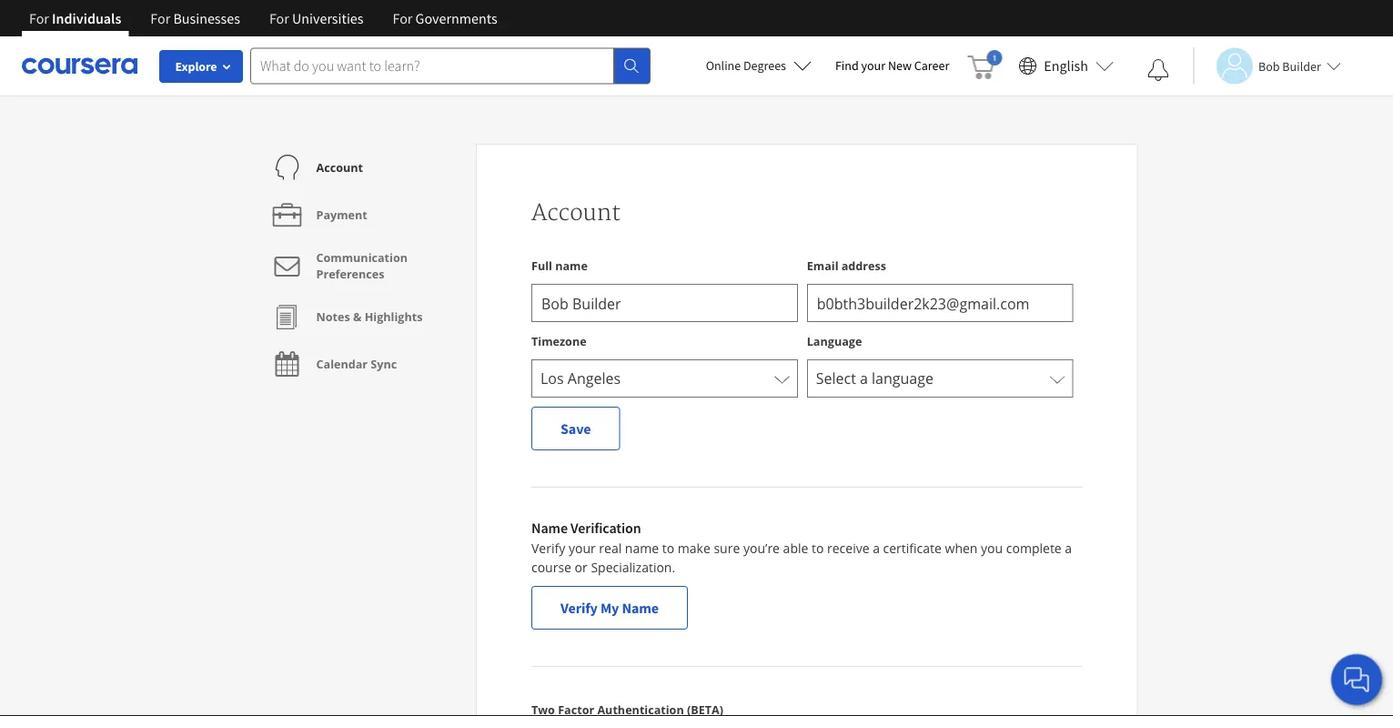 Task type: describe. For each thing, give the bounding box(es) containing it.
verify inside name verification verify your real name to make sure you're able to receive a certificate when you complete a course or specialization.
[[531, 540, 565, 557]]

for for universities
[[269, 9, 289, 27]]

find your new career link
[[826, 55, 959, 77]]

chat with us image
[[1342, 665, 1372, 694]]

show notifications image
[[1148, 59, 1169, 81]]

verification
[[571, 519, 641, 537]]

save
[[561, 420, 591, 438]]

verify my name
[[561, 599, 659, 617]]

new
[[888, 57, 912, 74]]

coursera image
[[22, 51, 137, 80]]

complete
[[1006, 540, 1062, 557]]

for individuals
[[29, 9, 121, 27]]

find your new career
[[835, 57, 950, 74]]

highlights
[[365, 309, 423, 324]]

&
[[353, 309, 362, 324]]

for for individuals
[[29, 9, 49, 27]]

builder
[[1283, 58, 1321, 74]]

2 to from the left
[[812, 540, 824, 557]]

bob builder button
[[1193, 48, 1341, 84]]

your inside name verification verify your real name to make sure you're able to receive a certificate when you complete a course or specialization.
[[569, 540, 596, 557]]

Full name text field
[[531, 284, 798, 322]]

full
[[531, 258, 552, 273]]

0 vertical spatial name
[[555, 258, 588, 273]]

1 vertical spatial account
[[531, 199, 621, 227]]

when
[[945, 540, 978, 557]]

online degrees
[[706, 57, 786, 74]]

individuals
[[52, 9, 121, 27]]

name verification verify your real name to make sure you're able to receive a certificate when you complete a course or specialization.
[[531, 519, 1072, 576]]

explore
[[175, 58, 217, 75]]

for businesses
[[150, 9, 240, 27]]

notes
[[316, 309, 350, 324]]

account settings element
[[255, 144, 476, 388]]

my
[[601, 599, 619, 617]]

you
[[981, 540, 1003, 557]]

address
[[842, 258, 886, 273]]

you're
[[743, 540, 780, 557]]

able
[[783, 540, 809, 557]]

verify my name link
[[531, 586, 688, 630]]

account link
[[269, 144, 363, 191]]

for for businesses
[[150, 9, 170, 27]]

communication
[[316, 250, 408, 265]]

What do you want to learn? text field
[[250, 48, 614, 84]]

email address
[[807, 258, 886, 273]]

name inside name verification verify your real name to make sure you're able to receive a certificate when you complete a course or specialization.
[[531, 519, 568, 537]]



Task type: locate. For each thing, give the bounding box(es) containing it.
for left individuals
[[29, 9, 49, 27]]

for
[[29, 9, 49, 27], [150, 9, 170, 27], [269, 9, 289, 27], [393, 9, 413, 27]]

timezone
[[531, 333, 587, 349]]

1 vertical spatial name
[[625, 540, 659, 557]]

for governments
[[393, 9, 497, 27]]

your inside find your new career link
[[861, 57, 886, 74]]

a right receive
[[873, 540, 880, 557]]

language
[[807, 333, 862, 349]]

4 for from the left
[[393, 9, 413, 27]]

online
[[706, 57, 741, 74]]

save button
[[531, 407, 620, 450]]

sure
[[714, 540, 740, 557]]

0 vertical spatial name
[[531, 519, 568, 537]]

explore button
[[159, 50, 243, 83]]

1 to from the left
[[662, 540, 675, 557]]

english
[[1044, 57, 1088, 75]]

account up payment
[[316, 160, 363, 175]]

name right my
[[622, 599, 659, 617]]

to right able
[[812, 540, 824, 557]]

a
[[873, 540, 880, 557], [1065, 540, 1072, 557]]

2 a from the left
[[1065, 540, 1072, 557]]

payment link
[[269, 191, 367, 238]]

name right full
[[555, 258, 588, 273]]

calendar sync
[[316, 356, 397, 372]]

Email address text field
[[807, 284, 1073, 322]]

1 horizontal spatial name
[[622, 599, 659, 617]]

calendar sync link
[[269, 340, 397, 388]]

0 horizontal spatial your
[[569, 540, 596, 557]]

1 horizontal spatial your
[[861, 57, 886, 74]]

email
[[807, 258, 839, 273]]

preferences
[[316, 266, 385, 282]]

account up full name
[[531, 199, 621, 227]]

3 for from the left
[[269, 9, 289, 27]]

for left 'governments'
[[393, 9, 413, 27]]

for left businesses on the top left of page
[[150, 9, 170, 27]]

sync
[[371, 356, 397, 372]]

course
[[531, 559, 572, 576]]

communication preferences link
[[269, 238, 462, 293]]

degrees
[[744, 57, 786, 74]]

2 for from the left
[[150, 9, 170, 27]]

0 vertical spatial verify
[[531, 540, 565, 557]]

1 horizontal spatial to
[[812, 540, 824, 557]]

1 vertical spatial your
[[569, 540, 596, 557]]

bob
[[1259, 58, 1280, 74]]

0 horizontal spatial to
[[662, 540, 675, 557]]

verify left my
[[561, 599, 598, 617]]

0 vertical spatial account
[[316, 160, 363, 175]]

find
[[835, 57, 859, 74]]

receive
[[827, 540, 870, 557]]

certificate
[[883, 540, 942, 557]]

bob builder
[[1259, 58, 1321, 74]]

full name
[[531, 258, 588, 273]]

1 a from the left
[[873, 540, 880, 557]]

0 horizontal spatial name
[[555, 258, 588, 273]]

account
[[316, 160, 363, 175], [531, 199, 621, 227]]

businesses
[[173, 9, 240, 27]]

0 horizontal spatial a
[[873, 540, 880, 557]]

banner navigation
[[15, 0, 512, 36]]

name inside name verification verify your real name to make sure you're able to receive a certificate when you complete a course or specialization.
[[625, 540, 659, 557]]

career
[[914, 57, 950, 74]]

english button
[[1011, 36, 1121, 96]]

specialization.
[[591, 559, 675, 576]]

verify
[[531, 540, 565, 557], [561, 599, 598, 617]]

calendar
[[316, 356, 368, 372]]

1 horizontal spatial account
[[531, 199, 621, 227]]

name up specialization.
[[625, 540, 659, 557]]

to left 'make'
[[662, 540, 675, 557]]

make
[[678, 540, 711, 557]]

name
[[555, 258, 588, 273], [625, 540, 659, 557]]

1 vertical spatial name
[[622, 599, 659, 617]]

universities
[[292, 9, 364, 27]]

name
[[531, 519, 568, 537], [622, 599, 659, 617]]

or
[[575, 559, 588, 576]]

0 horizontal spatial account
[[316, 160, 363, 175]]

notes & highlights link
[[269, 293, 423, 340]]

for for governments
[[393, 9, 413, 27]]

verify up course at the left bottom of the page
[[531, 540, 565, 557]]

0 horizontal spatial name
[[531, 519, 568, 537]]

1 vertical spatial verify
[[561, 599, 598, 617]]

governments
[[416, 9, 497, 27]]

your
[[861, 57, 886, 74], [569, 540, 596, 557]]

1 horizontal spatial a
[[1065, 540, 1072, 557]]

for left universities
[[269, 9, 289, 27]]

a right complete
[[1065, 540, 1072, 557]]

shopping cart: 1 item image
[[968, 50, 1002, 79]]

account inside 'link'
[[316, 160, 363, 175]]

1 horizontal spatial name
[[625, 540, 659, 557]]

None search field
[[250, 48, 651, 84]]

notes & highlights
[[316, 309, 423, 324]]

communication preferences
[[316, 250, 408, 282]]

1 for from the left
[[29, 9, 49, 27]]

online degrees button
[[691, 46, 826, 86]]

real
[[599, 540, 622, 557]]

your right find
[[861, 57, 886, 74]]

0 vertical spatial your
[[861, 57, 886, 74]]

payment
[[316, 207, 367, 223]]

your up or
[[569, 540, 596, 557]]

for universities
[[269, 9, 364, 27]]

name up course at the left bottom of the page
[[531, 519, 568, 537]]

to
[[662, 540, 675, 557], [812, 540, 824, 557]]



Task type: vqa. For each thing, say whether or not it's contained in the screenshot.
the able
yes



